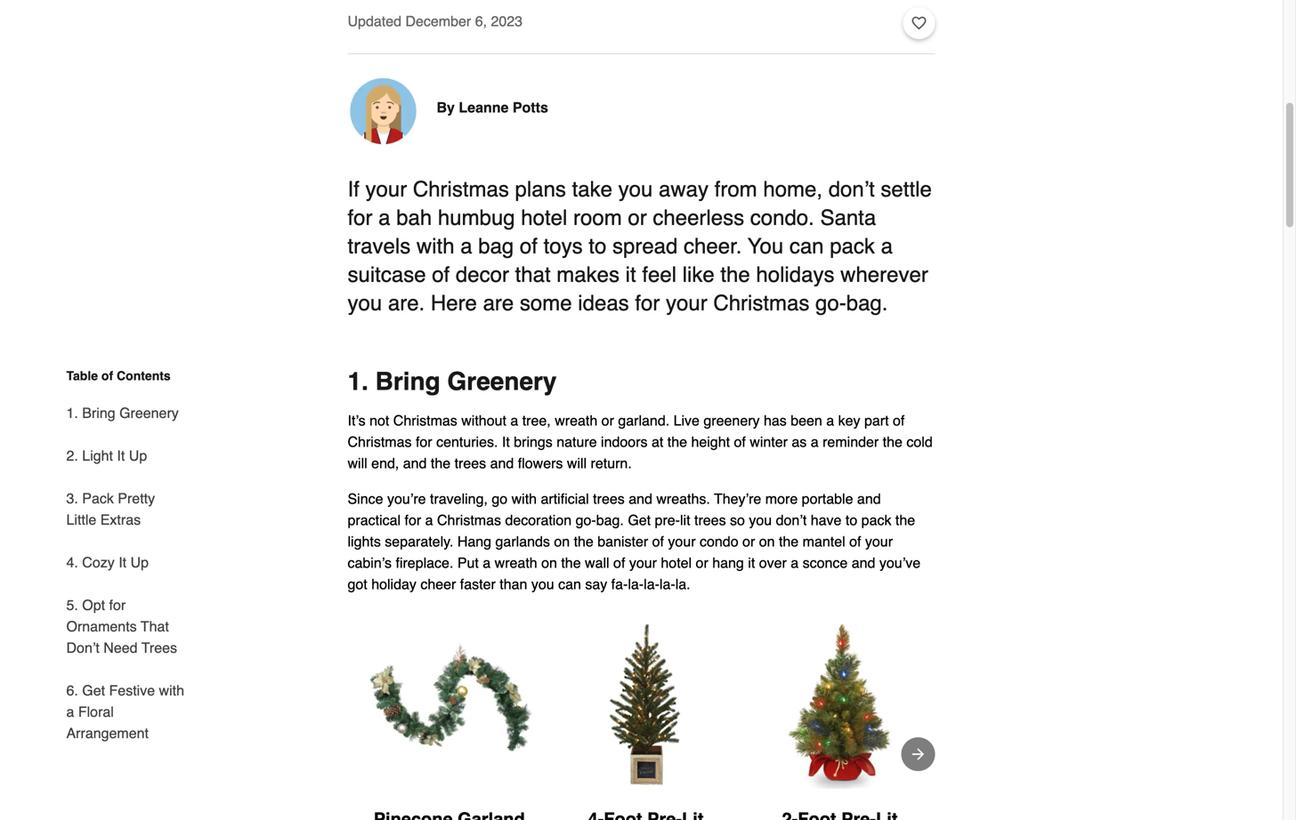 Task type: vqa. For each thing, say whether or not it's contained in the screenshot.
right 1.
yes



Task type: describe. For each thing, give the bounding box(es) containing it.
since you're traveling, go with artificial trees and wreaths. they're more portable and practical for a christmas decoration go-bag. get pre-lit trees so you don't have to pack the lights separately. hang garlands on the banister of your condo or on the mantel of your cabin's fireplace. put a wreath on the wall of your hotel or hang it over a sconce and you've got holiday cheer faster than you can say fa-la-la-la-la.
[[348, 491, 921, 593]]

separately.
[[385, 534, 454, 550]]

the left wall on the left of the page
[[561, 555, 581, 572]]

greenery inside table of contents element
[[119, 405, 179, 422]]

the inside if your christmas plans take you away from home, don't settle for a bah humbug hotel room or cheerless condo. santa travels with a bag of toys to spread cheer. you can pack a suitcase of decor that makes it feel like the holidays wherever you are. here are some ideas for your christmas go-bag.
[[721, 263, 750, 287]]

it inside since you're traveling, go with artificial trees and wreaths. they're more portable and practical for a christmas decoration go-bag. get pre-lit trees so you don't have to pack the lights separately. hang garlands on the banister of your condo or on the mantel of your cabin's fireplace. put a wreath on the wall of your hotel or hang it over a sconce and you've got holiday cheer faster than you can say fa-la-la-la-la.
[[748, 555, 755, 572]]

centuries.
[[436, 434, 498, 450]]

cheerless
[[653, 206, 744, 230]]

decor
[[456, 263, 509, 287]]

some
[[520, 291, 572, 316]]

cold
[[907, 434, 933, 450]]

christmas up the humbug
[[413, 177, 509, 202]]

cabin's
[[348, 555, 392, 572]]

pack
[[82, 491, 114, 507]]

bag. inside if your christmas plans take you away from home, don't settle for a bah humbug hotel room or cheerless condo. santa travels with a bag of toys to spread cheer. you can pack a suitcase of decor that makes it feel like the holidays wherever you are. here are some ideas for your christmas go-bag.
[[847, 291, 888, 316]]

reminder
[[823, 434, 879, 450]]

2 will from the left
[[567, 455, 587, 472]]

they're
[[714, 491, 762, 507]]

pre-
[[655, 512, 680, 529]]

a up travels
[[379, 206, 390, 230]]

makes
[[557, 263, 620, 287]]

height
[[691, 434, 730, 450]]

up for 4. cozy it up
[[130, 555, 149, 571]]

need
[[104, 640, 138, 657]]

with inside 6. get festive with a floral arrangement
[[159, 683, 184, 699]]

for down "if" at the left top of page
[[348, 206, 373, 230]]

leanne potts image
[[348, 76, 419, 147]]

it inside it's not christmas without a tree, wreath or garland. live greenery has been a key part of christmas for centuries. it brings nature indoors at the height of winter as a reminder the cold will end, and the trees and flowers will return.
[[502, 434, 510, 450]]

light
[[82, 448, 113, 464]]

with inside if your christmas plans take you away from home, don't settle for a bah humbug hotel room or cheerless condo. santa travels with a bag of toys to spread cheer. you can pack a suitcase of decor that makes it feel like the holidays wherever you are. here are some ideas for your christmas go-bag.
[[417, 234, 455, 259]]

you're
[[387, 491, 426, 507]]

hotel inside if your christmas plans take you away from home, don't settle for a bah humbug hotel room or cheerless condo. santa travels with a bag of toys to spread cheer. you can pack a suitcase of decor that makes it feel like the holidays wherever you are. here are some ideas for your christmas go-bag.
[[521, 206, 568, 230]]

table of contents
[[66, 369, 171, 383]]

contents
[[117, 369, 171, 383]]

little
[[66, 512, 96, 528]]

a right as
[[811, 434, 819, 450]]

than
[[500, 576, 528, 593]]

if
[[348, 177, 360, 202]]

2 la- from the left
[[644, 576, 660, 593]]

potts
[[513, 99, 548, 116]]

have
[[811, 512, 842, 529]]

got
[[348, 576, 368, 593]]

trees inside it's not christmas without a tree, wreath or garland. live greenery has been a key part of christmas for centuries. it brings nature indoors at the height of winter as a reminder the cold will end, and the trees and flowers will return.
[[455, 455, 486, 472]]

away
[[659, 177, 709, 202]]

3.
[[66, 491, 78, 507]]

1. inside 1. bring greenery link
[[66, 405, 78, 422]]

it inside if your christmas plans take you away from home, don't settle for a bah humbug hotel room or cheerless condo. santa travels with a bag of toys to spread cheer. you can pack a suitcase of decor that makes it feel like the holidays wherever you are. here are some ideas for your christmas go-bag.
[[626, 263, 636, 287]]

plans
[[515, 177, 566, 202]]

fireplace.
[[396, 555, 454, 572]]

6. get festive with a floral arrangement
[[66, 683, 184, 742]]

you've
[[880, 555, 921, 572]]

and up go
[[490, 455, 514, 472]]

lights
[[348, 534, 381, 550]]

of right "mantel"
[[850, 534, 861, 550]]

garland.
[[618, 413, 670, 429]]

0 vertical spatial bring
[[375, 368, 441, 396]]

part
[[865, 413, 889, 429]]

holidays
[[756, 263, 835, 287]]

home,
[[763, 177, 823, 202]]

festive
[[109, 683, 155, 699]]

the down part
[[883, 434, 903, 450]]

your down banister at the bottom of page
[[629, 555, 657, 572]]

it's
[[348, 413, 366, 429]]

1 horizontal spatial 1.
[[348, 368, 369, 396]]

to inside since you're traveling, go with artificial trees and wreaths. they're more portable and practical for a christmas decoration go-bag. get pre-lit trees so you don't have to pack the lights separately. hang garlands on the banister of your condo or on the mantel of your cabin's fireplace. put a wreath on the wall of your hotel or hang it over a sconce and you've got holiday cheer faster than you can say fa-la-la-la-la.
[[846, 512, 858, 529]]

ideas
[[578, 291, 629, 316]]

the right at at right bottom
[[668, 434, 687, 450]]

4.
[[66, 555, 78, 571]]

for inside 5. opt for ornaments that don't need trees
[[109, 597, 126, 614]]

christmas inside since you're traveling, go with artificial trees and wreaths. they're more portable and practical for a christmas decoration go-bag. get pre-lit trees so you don't have to pack the lights separately. hang garlands on the banister of your condo or on the mantel of your cabin's fireplace. put a wreath on the wall of your hotel or hang it over a sconce and you've got holiday cheer faster than you can say fa-la-la-la-la.
[[437, 512, 501, 529]]

wreaths.
[[657, 491, 710, 507]]

to inside if your christmas plans take you away from home, don't settle for a bah humbug hotel room or cheerless condo. santa travels with a bag of toys to spread cheer. you can pack a suitcase of decor that makes it feel like the holidays wherever you are. here are some ideas for your christmas go-bag.
[[589, 234, 607, 259]]

of up fa-
[[614, 555, 625, 572]]

like
[[683, 263, 715, 287]]

table of contents element
[[52, 367, 186, 745]]

get inside since you're traveling, go with artificial trees and wreaths. they're more portable and practical for a christmas decoration go-bag. get pre-lit trees so you don't have to pack the lights separately. hang garlands on the banister of your condo or on the mantel of your cabin's fireplace. put a wreath on the wall of your hotel or hang it over a sconce and you've got holiday cheer faster than you can say fa-la-la-la-la.
[[628, 512, 651, 529]]

you
[[748, 234, 784, 259]]

portable
[[802, 491, 853, 507]]

up for 2. light it up
[[129, 448, 147, 464]]

don't inside since you're traveling, go with artificial trees and wreaths. they're more portable and practical for a christmas decoration go-bag. get pre-lit trees so you don't have to pack the lights separately. hang garlands on the banister of your condo or on the mantel of your cabin's fireplace. put a wreath on the wall of your hotel or hang it over a sconce and you've got holiday cheer faster than you can say fa-la-la-la-la.
[[776, 512, 807, 529]]

brings
[[514, 434, 553, 450]]

if your christmas plans take you away from home, don't settle for a bah humbug hotel room or cheerless condo. santa travels with a bag of toys to spread cheer. you can pack a suitcase of decor that makes it feel like the holidays wherever you are. here are some ideas for your christmas go-bag.
[[348, 177, 932, 316]]

return.
[[591, 455, 632, 472]]

pretty
[[118, 491, 155, 507]]

faster
[[460, 576, 496, 593]]

or down the so in the bottom of the page
[[743, 534, 755, 550]]

christmas down "holidays" on the right of page
[[714, 291, 810, 316]]

hang
[[458, 534, 492, 550]]

and right portable
[[857, 491, 881, 507]]

you right the than
[[531, 576, 554, 593]]

your down the like
[[666, 291, 708, 316]]

without
[[461, 413, 507, 429]]

and right end,
[[403, 455, 427, 472]]

condo
[[700, 534, 739, 550]]

hotel inside since you're traveling, go with artificial trees and wreaths. they're more portable and practical for a christmas decoration go-bag. get pre-lit trees so you don't have to pack the lights separately. hang garlands on the banister of your condo or on the mantel of your cabin's fireplace. put a wreath on the wall of your hotel or hang it over a sconce and you've got holiday cheer faster than you can say fa-la-la-la-la.
[[661, 555, 692, 572]]

settle
[[881, 177, 932, 202]]

room
[[573, 206, 622, 230]]

traveling,
[[430, 491, 488, 507]]

it's not christmas without a tree, wreath or garland. live greenery has been a key part of christmas for centuries. it brings nature indoors at the height of winter as a reminder the cold will end, and the trees and flowers will return.
[[348, 413, 933, 472]]

ornaments
[[66, 619, 137, 635]]

leanne
[[459, 99, 509, 116]]

of right table
[[101, 369, 113, 383]]

over
[[759, 555, 787, 572]]

take
[[572, 177, 613, 202]]

1 la- from the left
[[628, 576, 644, 593]]

pack inside since you're traveling, go with artificial trees and wreaths. they're more portable and practical for a christmas decoration go-bag. get pre-lit trees so you don't have to pack the lights separately. hang garlands on the banister of your condo or on the mantel of your cabin's fireplace. put a wreath on the wall of your hotel or hang it over a sconce and you've got holiday cheer faster than you can say fa-la-la-la-la.
[[862, 512, 892, 529]]

you right take
[[619, 177, 653, 202]]

not
[[370, 413, 389, 429]]

santa
[[821, 206, 876, 230]]

get inside 6. get festive with a floral arrangement
[[82, 683, 105, 699]]

say
[[585, 576, 607, 593]]

2. light it up
[[66, 448, 147, 464]]

1 vertical spatial trees
[[593, 491, 625, 507]]

updated
[[348, 13, 402, 29]]

a left "tree,"
[[511, 413, 518, 429]]

sconce
[[803, 555, 848, 572]]

your right "if" at the left top of page
[[366, 177, 407, 202]]

here
[[431, 291, 477, 316]]

extras
[[100, 512, 141, 528]]

for down feel
[[635, 291, 660, 316]]

6. get festive with a floral arrangement link
[[66, 670, 186, 745]]

nature
[[557, 434, 597, 450]]

condo.
[[750, 206, 815, 230]]

of down greenery
[[734, 434, 746, 450]]

1 will from the left
[[348, 455, 368, 472]]

pre-lit artificial christmas tree. image
[[560, 617, 732, 790]]

floral
[[78, 704, 114, 721]]

artificial
[[541, 491, 589, 507]]

christmas down not
[[348, 434, 412, 450]]

greenery
[[704, 413, 760, 429]]

on down garlands
[[541, 555, 557, 572]]



Task type: locate. For each thing, give the bounding box(es) containing it.
you right the so in the bottom of the page
[[749, 512, 772, 529]]

trees down return.
[[593, 491, 625, 507]]

go- down "holidays" on the right of page
[[816, 291, 847, 316]]

more
[[766, 491, 798, 507]]

opt
[[82, 597, 105, 614]]

mantel
[[803, 534, 846, 550]]

1 horizontal spatial with
[[417, 234, 455, 259]]

wreath inside it's not christmas without a tree, wreath or garland. live greenery has been a key part of christmas for centuries. it brings nature indoors at the height of winter as a reminder the cold will end, and the trees and flowers will return.
[[555, 413, 598, 429]]

bag. down the wherever
[[847, 291, 888, 316]]

bring down table
[[82, 405, 115, 422]]

trees down the centuries.
[[455, 455, 486, 472]]

live
[[674, 413, 700, 429]]

4. cozy it up link
[[66, 542, 149, 585]]

updated december 6, 2023
[[348, 13, 523, 29]]

a
[[379, 206, 390, 230], [461, 234, 472, 259], [881, 234, 893, 259], [511, 413, 518, 429], [827, 413, 835, 429], [811, 434, 819, 450], [425, 512, 433, 529], [483, 555, 491, 572], [791, 555, 799, 572], [66, 704, 74, 721]]

1 vertical spatial it
[[748, 555, 755, 572]]

wall
[[585, 555, 610, 572]]

1. down table
[[66, 405, 78, 422]]

of down pre-
[[652, 534, 664, 550]]

1 horizontal spatial bag.
[[847, 291, 888, 316]]

a right over
[[791, 555, 799, 572]]

0 vertical spatial to
[[589, 234, 607, 259]]

hotel down 'plans'
[[521, 206, 568, 230]]

1 horizontal spatial wreath
[[555, 413, 598, 429]]

bag
[[478, 234, 514, 259]]

or
[[628, 206, 647, 230], [602, 413, 614, 429], [743, 534, 755, 550], [696, 555, 709, 572]]

0 vertical spatial trees
[[455, 455, 486, 472]]

1 vertical spatial wreath
[[495, 555, 538, 572]]

6,
[[475, 13, 487, 29]]

0 vertical spatial it
[[626, 263, 636, 287]]

la- right say
[[628, 576, 644, 593]]

1 vertical spatial greenery
[[119, 405, 179, 422]]

0 horizontal spatial to
[[589, 234, 607, 259]]

wreath up the than
[[495, 555, 538, 572]]

by
[[437, 99, 455, 116]]

2 vertical spatial trees
[[695, 512, 726, 529]]

up right light
[[129, 448, 147, 464]]

or up spread
[[628, 206, 647, 230]]

your up the you've
[[865, 534, 893, 550]]

pack up the you've
[[862, 512, 892, 529]]

of up here
[[432, 263, 450, 287]]

travels
[[348, 234, 411, 259]]

fa-
[[611, 576, 628, 593]]

go- down the artificial
[[576, 512, 596, 529]]

banister
[[598, 534, 648, 550]]

go- inside since you're traveling, go with artificial trees and wreaths. they're more portable and practical for a christmas decoration go-bag. get pre-lit trees so you don't have to pack the lights separately. hang garlands on the banister of your condo or on the mantel of your cabin's fireplace. put a wreath on the wall of your hotel or hang it over a sconce and you've got holiday cheer faster than you can say fa-la-la-la-la.
[[576, 512, 596, 529]]

on down the decoration
[[554, 534, 570, 550]]

1. up "it's"
[[348, 368, 369, 396]]

0 vertical spatial 1. bring greenery
[[348, 368, 557, 396]]

1 vertical spatial up
[[130, 555, 149, 571]]

0 vertical spatial pack
[[830, 234, 875, 259]]

humbug
[[438, 206, 515, 230]]

greenery
[[447, 368, 557, 396], [119, 405, 179, 422]]

can inside if your christmas plans take you away from home, don't settle for a bah humbug hotel room or cheerless condo. santa travels with a bag of toys to spread cheer. you can pack a suitcase of decor that makes it feel like the holidays wherever you are. here are some ideas for your christmas go-bag.
[[790, 234, 824, 259]]

1 horizontal spatial will
[[567, 455, 587, 472]]

the up over
[[779, 534, 799, 550]]

arrow right image
[[910, 746, 927, 764]]

1 vertical spatial go-
[[576, 512, 596, 529]]

la- right fa-
[[660, 576, 676, 593]]

will down nature
[[567, 455, 587, 472]]

don't inside if your christmas plans take you away from home, don't settle for a bah humbug hotel room or cheerless condo. santa travels with a bag of toys to spread cheer. you can pack a suitcase of decor that makes it feel like the holidays wherever you are. here are some ideas for your christmas go-bag.
[[829, 177, 875, 202]]

2. light it up link
[[66, 435, 147, 478]]

with right go
[[512, 491, 537, 507]]

0 vertical spatial wreath
[[555, 413, 598, 429]]

0 horizontal spatial bag.
[[596, 512, 624, 529]]

0 horizontal spatial it
[[626, 263, 636, 287]]

heart outline image
[[912, 13, 927, 33]]

pack down the santa
[[830, 234, 875, 259]]

3 la- from the left
[[660, 576, 676, 593]]

cheer.
[[684, 234, 742, 259]]

or left the hang
[[696, 555, 709, 572]]

a up the wherever
[[881, 234, 893, 259]]

get right 6.
[[82, 683, 105, 699]]

1. bring greenery inside table of contents element
[[66, 405, 179, 422]]

bring
[[375, 368, 441, 396], [82, 405, 115, 422]]

up right cozy
[[130, 555, 149, 571]]

for inside since you're traveling, go with artificial trees and wreaths. they're more portable and practical for a christmas decoration go-bag. get pre-lit trees so you don't have to pack the lights separately. hang garlands on the banister of your condo or on the mantel of your cabin's fireplace. put a wreath on the wall of your hotel or hang it over a sconce and you've got holiday cheer faster than you can say fa-la-la-la-la.
[[405, 512, 421, 529]]

1 horizontal spatial it
[[748, 555, 755, 572]]

0 vertical spatial bag.
[[847, 291, 888, 316]]

christmas up hang in the bottom of the page
[[437, 512, 501, 529]]

lit
[[680, 512, 691, 529]]

5.
[[66, 597, 78, 614]]

can inside since you're traveling, go with artificial trees and wreaths. they're more portable and practical for a christmas decoration go-bag. get pre-lit trees so you don't have to pack the lights separately. hang garlands on the banister of your condo or on the mantel of your cabin's fireplace. put a wreath on the wall of your hotel or hang it over a sconce and you've got holiday cheer faster than you can say fa-la-la-la-la.
[[558, 576, 581, 593]]

1 vertical spatial bag.
[[596, 512, 624, 529]]

the up wall on the left of the page
[[574, 534, 594, 550]]

0 horizontal spatial with
[[159, 683, 184, 699]]

1 horizontal spatial trees
[[593, 491, 625, 507]]

it left 'brings'
[[502, 434, 510, 450]]

bring inside 1. bring greenery link
[[82, 405, 115, 422]]

go-
[[816, 291, 847, 316], [576, 512, 596, 529]]

0 horizontal spatial get
[[82, 683, 105, 699]]

a down 6.
[[66, 704, 74, 721]]

2-foot pre-lit artificial christmas tree. image
[[754, 617, 927, 790]]

bah
[[396, 206, 432, 230]]

2023
[[491, 13, 523, 29]]

are.
[[388, 291, 425, 316]]

0 horizontal spatial bring
[[82, 405, 115, 422]]

for right opt
[[109, 597, 126, 614]]

1 horizontal spatial hotel
[[661, 555, 692, 572]]

of right part
[[893, 413, 905, 429]]

0 horizontal spatial 1. bring greenery
[[66, 405, 179, 422]]

1 vertical spatial pack
[[862, 512, 892, 529]]

at
[[652, 434, 664, 450]]

0 vertical spatial can
[[790, 234, 824, 259]]

can up "holidays" on the right of page
[[790, 234, 824, 259]]

will left end,
[[348, 455, 368, 472]]

1. bring greenery up the without
[[348, 368, 557, 396]]

hotel
[[521, 206, 568, 230], [661, 555, 692, 572]]

key
[[838, 413, 861, 429]]

1 horizontal spatial 1. bring greenery
[[348, 368, 557, 396]]

a left key
[[827, 413, 835, 429]]

that
[[515, 263, 551, 287]]

1 horizontal spatial to
[[846, 512, 858, 529]]

the down cheer. on the top of page
[[721, 263, 750, 287]]

of up the that
[[520, 234, 538, 259]]

holiday
[[371, 576, 417, 593]]

2 vertical spatial with
[[159, 683, 184, 699]]

2 horizontal spatial trees
[[695, 512, 726, 529]]

bag. inside since you're traveling, go with artificial trees and wreaths. they're more portable and practical for a christmas decoration go-bag. get pre-lit trees so you don't have to pack the lights separately. hang garlands on the banister of your condo or on the mantel of your cabin's fireplace. put a wreath on the wall of your hotel or hang it over a sconce and you've got holiday cheer faster than you can say fa-la-la-la-la.
[[596, 512, 624, 529]]

table
[[66, 369, 98, 383]]

segment of christmas garland. image
[[366, 617, 538, 790]]

christmas right not
[[393, 413, 458, 429]]

1 vertical spatial bring
[[82, 405, 115, 422]]

with down bah
[[417, 234, 455, 259]]

go- inside if your christmas plans take you away from home, don't settle for a bah humbug hotel room or cheerless condo. santa travels with a bag of toys to spread cheer. you can pack a suitcase of decor that makes it feel like the holidays wherever you are. here are some ideas for your christmas go-bag.
[[816, 291, 847, 316]]

1 horizontal spatial don't
[[829, 177, 875, 202]]

it left feel
[[626, 263, 636, 287]]

4. cozy it up
[[66, 555, 149, 571]]

pack inside if your christmas plans take you away from home, don't settle for a bah humbug hotel room or cheerless condo. santa travels with a bag of toys to spread cheer. you can pack a suitcase of decor that makes it feel like the holidays wherever you are. here are some ideas for your christmas go-bag.
[[830, 234, 875, 259]]

1 horizontal spatial go-
[[816, 291, 847, 316]]

it right cozy
[[119, 555, 127, 571]]

1. bring greenery down 'table of contents'
[[66, 405, 179, 422]]

0 horizontal spatial go-
[[576, 512, 596, 529]]

the up the you've
[[896, 512, 916, 529]]

0 horizontal spatial wreath
[[495, 555, 538, 572]]

0 vertical spatial go-
[[816, 291, 847, 316]]

that
[[141, 619, 169, 635]]

0 vertical spatial greenery
[[447, 368, 557, 396]]

trees up condo
[[695, 512, 726, 529]]

or inside it's not christmas without a tree, wreath or garland. live greenery has been a key part of christmas for centuries. it brings nature indoors at the height of winter as a reminder the cold will end, and the trees and flowers will return.
[[602, 413, 614, 429]]

of
[[520, 234, 538, 259], [432, 263, 450, 287], [101, 369, 113, 383], [893, 413, 905, 429], [734, 434, 746, 450], [652, 534, 664, 550], [850, 534, 861, 550], [614, 555, 625, 572]]

1 vertical spatial to
[[846, 512, 858, 529]]

la-
[[628, 576, 644, 593], [644, 576, 660, 593], [660, 576, 676, 593]]

decoration
[[505, 512, 572, 529]]

for up the separately.
[[405, 512, 421, 529]]

you down suitcase
[[348, 291, 382, 316]]

1 vertical spatial can
[[558, 576, 581, 593]]

la.
[[676, 576, 691, 593]]

don't down more
[[776, 512, 807, 529]]

has
[[764, 413, 787, 429]]

and left "wreaths." on the bottom right
[[629, 491, 653, 507]]

hang
[[713, 555, 744, 572]]

on
[[554, 534, 570, 550], [759, 534, 775, 550], [541, 555, 557, 572]]

bag.
[[847, 291, 888, 316], [596, 512, 624, 529]]

spread
[[613, 234, 678, 259]]

so
[[730, 512, 745, 529]]

trees
[[141, 640, 177, 657]]

winter
[[750, 434, 788, 450]]

wreath inside since you're traveling, go with artificial trees and wreaths. they're more portable and practical for a christmas decoration go-bag. get pre-lit trees so you don't have to pack the lights separately. hang garlands on the banister of your condo or on the mantel of your cabin's fireplace. put a wreath on the wall of your hotel or hang it over a sconce and you've got holiday cheer faster than you can say fa-la-la-la-la.
[[495, 555, 538, 572]]

don't
[[829, 177, 875, 202], [776, 512, 807, 529]]

garlands
[[496, 534, 550, 550]]

1.
[[348, 368, 369, 396], [66, 405, 78, 422]]

wreath
[[555, 413, 598, 429], [495, 555, 538, 572]]

greenery down contents
[[119, 405, 179, 422]]

from
[[715, 177, 757, 202]]

to right have
[[846, 512, 858, 529]]

a left bag
[[461, 234, 472, 259]]

arrangement
[[66, 726, 149, 742]]

your down lit
[[668, 534, 696, 550]]

3. pack pretty little extras
[[66, 491, 155, 528]]

with inside since you're traveling, go with artificial trees and wreaths. they're more portable and practical for a christmas decoration go-bag. get pre-lit trees so you don't have to pack the lights separately. hang garlands on the banister of your condo or on the mantel of your cabin's fireplace. put a wreath on the wall of your hotel or hang it over a sconce and you've got holiday cheer faster than you can say fa-la-la-la-la.
[[512, 491, 537, 507]]

it left over
[[748, 555, 755, 572]]

don't up the santa
[[829, 177, 875, 202]]

and
[[403, 455, 427, 472], [490, 455, 514, 472], [629, 491, 653, 507], [857, 491, 881, 507], [852, 555, 876, 572]]

2 horizontal spatial with
[[512, 491, 537, 507]]

0 vertical spatial up
[[129, 448, 147, 464]]

1 horizontal spatial can
[[790, 234, 824, 259]]

1 vertical spatial get
[[82, 683, 105, 699]]

1 vertical spatial 1.
[[66, 405, 78, 422]]

0 horizontal spatial hotel
[[521, 206, 568, 230]]

go
[[492, 491, 508, 507]]

are
[[483, 291, 514, 316]]

hotel up the la. on the bottom right of page
[[661, 555, 692, 572]]

bring up not
[[375, 368, 441, 396]]

0 horizontal spatial 1.
[[66, 405, 78, 422]]

0 horizontal spatial will
[[348, 455, 368, 472]]

it for 4. cozy it up
[[119, 555, 127, 571]]

cozy
[[82, 555, 115, 571]]

december
[[406, 13, 471, 29]]

la- left the la. on the bottom right of page
[[644, 576, 660, 593]]

1 horizontal spatial bring
[[375, 368, 441, 396]]

get up banister at the bottom of page
[[628, 512, 651, 529]]

a right put
[[483, 555, 491, 572]]

by leanne potts
[[437, 99, 548, 116]]

a inside 6. get festive with a floral arrangement
[[66, 704, 74, 721]]

for left the centuries.
[[416, 434, 432, 450]]

toys
[[544, 234, 583, 259]]

it
[[502, 434, 510, 450], [117, 448, 125, 464], [119, 555, 127, 571]]

0 horizontal spatial trees
[[455, 455, 486, 472]]

with
[[417, 234, 455, 259], [512, 491, 537, 507], [159, 683, 184, 699]]

bag. up banister at the bottom of page
[[596, 512, 624, 529]]

1 vertical spatial hotel
[[661, 555, 692, 572]]

0 vertical spatial 1.
[[348, 368, 369, 396]]

put
[[458, 555, 479, 572]]

it right light
[[117, 448, 125, 464]]

greenery up the without
[[447, 368, 557, 396]]

1 horizontal spatial get
[[628, 512, 651, 529]]

suitcase
[[348, 263, 426, 287]]

0 vertical spatial don't
[[829, 177, 875, 202]]

for inside it's not christmas without a tree, wreath or garland. live greenery has been a key part of christmas for centuries. it brings nature indoors at the height of winter as a reminder the cold will end, and the trees and flowers will return.
[[416, 434, 432, 450]]

3. pack pretty little extras link
[[66, 478, 186, 542]]

or inside if your christmas plans take you away from home, don't settle for a bah humbug hotel room or cheerless condo. santa travels with a bag of toys to spread cheer. you can pack a suitcase of decor that makes it feel like the holidays wherever you are. here are some ideas for your christmas go-bag.
[[628, 206, 647, 230]]

5. opt for ornaments that don't need trees
[[66, 597, 177, 657]]

0 vertical spatial get
[[628, 512, 651, 529]]

a up the separately.
[[425, 512, 433, 529]]

0 horizontal spatial don't
[[776, 512, 807, 529]]

and left the you've
[[852, 555, 876, 572]]

wreath up nature
[[555, 413, 598, 429]]

1 vertical spatial with
[[512, 491, 537, 507]]

can
[[790, 234, 824, 259], [558, 576, 581, 593]]

to down room
[[589, 234, 607, 259]]

1 horizontal spatial greenery
[[447, 368, 557, 396]]

don't
[[66, 640, 100, 657]]

on up over
[[759, 534, 775, 550]]

1 vertical spatial don't
[[776, 512, 807, 529]]

0 vertical spatial hotel
[[521, 206, 568, 230]]

1 vertical spatial 1. bring greenery
[[66, 405, 179, 422]]

it for 2. light it up
[[117, 448, 125, 464]]

with right festive
[[159, 683, 184, 699]]

as
[[792, 434, 807, 450]]

0 vertical spatial with
[[417, 234, 455, 259]]

the down the centuries.
[[431, 455, 451, 472]]

or up indoors
[[602, 413, 614, 429]]

wherever
[[841, 263, 929, 287]]

0 horizontal spatial can
[[558, 576, 581, 593]]

0 horizontal spatial greenery
[[119, 405, 179, 422]]



